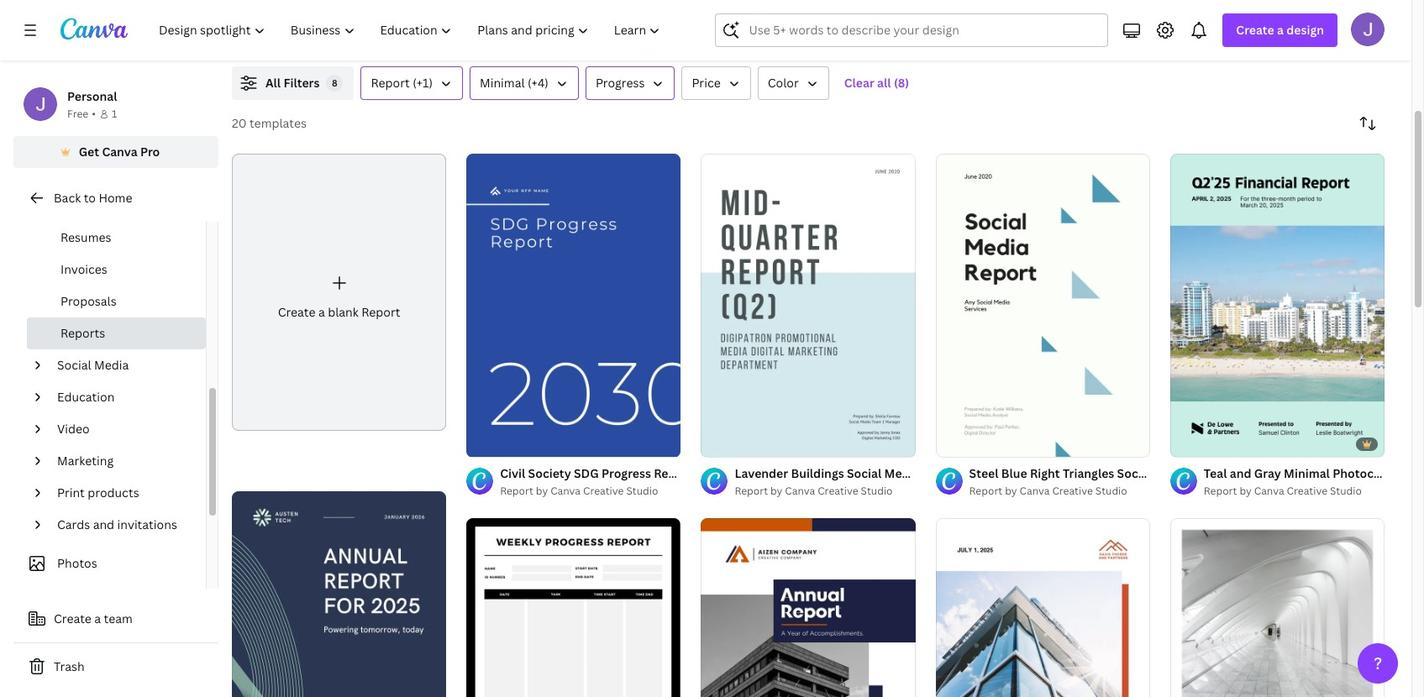 Task type: vqa. For each thing, say whether or not it's contained in the screenshot.
Daily Motivation
no



Task type: locate. For each thing, give the bounding box(es) containing it.
2 1 of 10 from the left
[[948, 437, 978, 450]]

video link
[[50, 414, 196, 446]]

print products
[[57, 485, 139, 501]]

create left the team
[[54, 611, 92, 627]]

1 for teal
[[1183, 437, 1188, 450]]

create a team
[[54, 611, 133, 627]]

3 report by canva creative studio link from the left
[[970, 483, 1151, 500]]

2 studio from the left
[[861, 484, 893, 499]]

print products link
[[50, 478, 196, 509]]

media left the steel
[[885, 466, 920, 482]]

a left the team
[[94, 611, 101, 627]]

creative inside teal and gray minimal photocentric fin report by canva creative studio
[[1288, 484, 1328, 499]]

0 horizontal spatial 10
[[732, 437, 743, 450]]

1 horizontal spatial 1 of 10
[[948, 437, 978, 450]]

0 vertical spatial minimal
[[480, 75, 525, 91]]

1 horizontal spatial minimal
[[1285, 466, 1331, 482]]

report by canva creative studio link
[[500, 483, 681, 500], [735, 483, 916, 500], [970, 483, 1151, 500], [1205, 483, 1385, 500]]

jacob simon image
[[1352, 13, 1385, 46]]

media down 1 of 13 at right
[[1155, 466, 1190, 482]]

Sort by button
[[1352, 107, 1385, 140]]

10 up the steel
[[967, 437, 978, 450]]

create left the design on the top of the page
[[1237, 22, 1275, 38]]

1 horizontal spatial social
[[847, 466, 882, 482]]

all
[[266, 75, 281, 91]]

trash
[[54, 659, 85, 675]]

a left the design on the top of the page
[[1278, 22, 1285, 38]]

social right triangles
[[1118, 466, 1152, 482]]

create
[[1237, 22, 1275, 38], [278, 304, 316, 320], [54, 611, 92, 627]]

2 vertical spatial a
[[94, 611, 101, 627]]

and
[[1231, 466, 1252, 482], [93, 517, 114, 533]]

to
[[84, 190, 96, 206]]

media inside the steel blue right triangles social media report report by canva creative studio
[[1155, 466, 1190, 482]]

report (+1)
[[371, 75, 433, 91]]

education
[[57, 389, 115, 405]]

3 of from the left
[[1190, 437, 1199, 450]]

8
[[332, 77, 338, 89]]

create a blank report link
[[232, 154, 447, 431]]

create inside dropdown button
[[1237, 22, 1275, 38]]

1 of 10 link for blue
[[936, 154, 1151, 457]]

minimal right gray
[[1285, 466, 1331, 482]]

2 report by canva creative studio link from the left
[[735, 483, 916, 500]]

media up education link
[[94, 357, 129, 373]]

report templates image
[[1027, 0, 1385, 46], [1132, 0, 1280, 16]]

4 by from the left
[[1240, 484, 1252, 499]]

teal and gray minimal photocentric fin link
[[1205, 465, 1425, 483]]

a inside button
[[94, 611, 101, 627]]

color
[[768, 75, 799, 91]]

10 up lavender on the bottom
[[732, 437, 743, 450]]

report (+1) button
[[361, 66, 463, 100]]

3 by from the left
[[1006, 484, 1018, 499]]

progress
[[596, 75, 645, 91]]

steel
[[970, 466, 999, 482]]

free
[[67, 107, 88, 121]]

steel blue right triangles social media report image
[[936, 154, 1151, 457]]

by inside lavender buildings social media report report by canva creative studio
[[771, 484, 783, 499]]

and right cards
[[93, 517, 114, 533]]

proposals link
[[27, 286, 206, 318]]

creative inside the steel blue right triangles social media report report by canva creative studio
[[1053, 484, 1094, 499]]

0 horizontal spatial minimal
[[480, 75, 525, 91]]

1 creative from the left
[[583, 484, 624, 499]]

1 of 10
[[713, 437, 743, 450], [948, 437, 978, 450]]

and inside teal and gray minimal photocentric fin report by canva creative studio
[[1231, 466, 1252, 482]]

a
[[1278, 22, 1285, 38], [319, 304, 325, 320], [94, 611, 101, 627]]

studio
[[627, 484, 659, 499], [861, 484, 893, 499], [1096, 484, 1128, 499], [1331, 484, 1363, 499]]

0 horizontal spatial social
[[57, 357, 91, 373]]

2 creative from the left
[[818, 484, 859, 499]]

0 horizontal spatial and
[[93, 517, 114, 533]]

3 studio from the left
[[1096, 484, 1128, 499]]

10
[[732, 437, 743, 450], [967, 437, 978, 450]]

all
[[878, 75, 892, 91]]

minimal inside button
[[480, 75, 525, 91]]

4 creative from the left
[[1288, 484, 1328, 499]]

2 1 of 10 link from the left
[[936, 154, 1151, 457]]

2 vertical spatial create
[[54, 611, 92, 627]]

1 horizontal spatial 10
[[967, 437, 978, 450]]

2 horizontal spatial social
[[1118, 466, 1152, 482]]

2 horizontal spatial a
[[1278, 22, 1285, 38]]

studio inside the steel blue right triangles social media report report by canva creative studio
[[1096, 484, 1128, 499]]

2 report templates image from the left
[[1132, 0, 1280, 16]]

0 vertical spatial create
[[1237, 22, 1275, 38]]

report by canva creative studio link for teal
[[1205, 483, 1385, 500]]

filters
[[284, 75, 320, 91]]

1 horizontal spatial and
[[1231, 466, 1252, 482]]

invitations
[[117, 517, 177, 533]]

(8)
[[894, 75, 910, 91]]

report inside create a blank report element
[[362, 304, 401, 320]]

report inside teal and gray minimal photocentric fin report by canva creative studio
[[1205, 484, 1238, 499]]

0 vertical spatial and
[[1231, 466, 1252, 482]]

1 horizontal spatial create
[[278, 304, 316, 320]]

social
[[57, 357, 91, 373], [847, 466, 882, 482], [1118, 466, 1152, 482]]

1 horizontal spatial media
[[885, 466, 920, 482]]

create inside button
[[54, 611, 92, 627]]

1 vertical spatial a
[[319, 304, 325, 320]]

1 for lavender
[[713, 437, 718, 450]]

1 for steel
[[948, 437, 953, 450]]

4 report by canva creative studio link from the left
[[1205, 483, 1385, 500]]

1 of 10 link for buildings
[[701, 154, 916, 457]]

2 horizontal spatial media
[[1155, 466, 1190, 482]]

2 horizontal spatial create
[[1237, 22, 1275, 38]]

1 vertical spatial minimal
[[1285, 466, 1331, 482]]

media
[[94, 357, 129, 373], [885, 466, 920, 482], [1155, 466, 1190, 482]]

create left blank
[[278, 304, 316, 320]]

1 10 from the left
[[732, 437, 743, 450]]

1
[[112, 107, 117, 121], [713, 437, 718, 450], [948, 437, 953, 450], [1183, 437, 1188, 450]]

1 horizontal spatial 1 of 10 link
[[936, 154, 1151, 457]]

creative inside lavender buildings social media report report by canva creative studio
[[818, 484, 859, 499]]

marketing
[[57, 453, 114, 469]]

1 of 10 up the steel
[[948, 437, 978, 450]]

of for lavender buildings social media report
[[720, 437, 730, 450]]

2 by from the left
[[771, 484, 783, 499]]

1 vertical spatial create
[[278, 304, 316, 320]]

0 horizontal spatial a
[[94, 611, 101, 627]]

a left blank
[[319, 304, 325, 320]]

social right buildings
[[847, 466, 882, 482]]

1 of 10 up lavender on the bottom
[[713, 437, 743, 450]]

0 horizontal spatial 1 of 10
[[713, 437, 743, 450]]

minimal
[[480, 75, 525, 91], [1285, 466, 1331, 482]]

a inside dropdown button
[[1278, 22, 1285, 38]]

clear all (8) button
[[836, 66, 918, 100]]

orange and gray simple corporate (light) marketing report report image
[[936, 519, 1151, 698]]

1 report by canva creative studio link from the left
[[500, 483, 681, 500]]

of
[[720, 437, 730, 450], [955, 437, 964, 450], [1190, 437, 1199, 450]]

None search field
[[716, 13, 1109, 47]]

right
[[1031, 466, 1061, 482]]

price button
[[682, 66, 751, 100]]

8 filter options selected element
[[327, 75, 343, 92]]

0 horizontal spatial of
[[720, 437, 730, 450]]

1 1 of 10 from the left
[[713, 437, 743, 450]]

1 of 10 for lavender
[[713, 437, 743, 450]]

fin
[[1411, 466, 1425, 482]]

and right teal
[[1231, 466, 1252, 482]]

2 of from the left
[[955, 437, 964, 450]]

0 vertical spatial a
[[1278, 22, 1285, 38]]

create for create a blank report
[[278, 304, 316, 320]]

free •
[[67, 107, 96, 121]]

(+1)
[[413, 75, 433, 91]]

create a blank report
[[278, 304, 401, 320]]

1 by from the left
[[536, 484, 548, 499]]

3 creative from the left
[[1053, 484, 1094, 499]]

canva inside the steel blue right triangles social media report report by canva creative studio
[[1020, 484, 1050, 499]]

by inside the steel blue right triangles social media report report by canva creative studio
[[1006, 484, 1018, 499]]

0 horizontal spatial 1 of 10 link
[[701, 154, 916, 457]]

create for create a design
[[1237, 22, 1275, 38]]

minimal left (+4)
[[480, 75, 525, 91]]

canva
[[102, 144, 138, 160], [551, 484, 581, 499], [785, 484, 816, 499], [1020, 484, 1050, 499], [1255, 484, 1285, 499]]

black & white simple weekly report image
[[467, 519, 681, 698]]

color button
[[758, 66, 830, 100]]

studio inside lavender buildings social media report report by canva creative studio
[[861, 484, 893, 499]]

by inside teal and gray minimal photocentric fin report by canva creative studio
[[1240, 484, 1252, 499]]

creative
[[583, 484, 624, 499], [818, 484, 859, 499], [1053, 484, 1094, 499], [1288, 484, 1328, 499]]

social down reports on the top left
[[57, 357, 91, 373]]

1 vertical spatial and
[[93, 517, 114, 533]]

1 horizontal spatial a
[[319, 304, 325, 320]]

0 horizontal spatial create
[[54, 611, 92, 627]]

1 of 13
[[1183, 437, 1212, 450]]

report by canva creative studio
[[500, 484, 659, 499]]

by
[[536, 484, 548, 499], [771, 484, 783, 499], [1006, 484, 1018, 499], [1240, 484, 1252, 499]]

4 studio from the left
[[1331, 484, 1363, 499]]

lavender
[[735, 466, 789, 482]]

(+4)
[[528, 75, 549, 91]]

2 10 from the left
[[967, 437, 978, 450]]

1 of 13 link
[[1171, 154, 1385, 457]]

report inside report (+1) button
[[371, 75, 410, 91]]

cards and invitations link
[[50, 509, 196, 541]]

report
[[371, 75, 410, 91], [362, 304, 401, 320], [923, 466, 962, 482], [1193, 466, 1233, 482], [500, 484, 534, 499], [735, 484, 768, 499], [970, 484, 1003, 499], [1205, 484, 1238, 499]]

social inside lavender buildings social media report report by canva creative studio
[[847, 466, 882, 482]]

2 horizontal spatial of
[[1190, 437, 1199, 450]]

1 of from the left
[[720, 437, 730, 450]]

and for teal
[[1231, 466, 1252, 482]]

back to home link
[[13, 182, 219, 215]]

1 1 of 10 link from the left
[[701, 154, 916, 457]]

a for design
[[1278, 22, 1285, 38]]

1 horizontal spatial of
[[955, 437, 964, 450]]



Task type: describe. For each thing, give the bounding box(es) containing it.
red and gray minimal photocentric sales report report image
[[1171, 519, 1385, 698]]

blank
[[328, 304, 359, 320]]

home
[[99, 190, 132, 206]]

trash link
[[13, 651, 219, 684]]

civil society sdg progress report in blue white simple and minimal style image
[[467, 154, 681, 457]]

minimal (+4)
[[480, 75, 549, 91]]

a for team
[[94, 611, 101, 627]]

teal and gray minimal photocentric financial report report image
[[1171, 154, 1385, 457]]

steel blue right triangles social media report report by canva creative studio
[[970, 466, 1233, 499]]

proposals
[[61, 293, 117, 309]]

cards
[[57, 517, 90, 533]]

0 horizontal spatial media
[[94, 357, 129, 373]]

13
[[1201, 437, 1212, 450]]

templates
[[250, 115, 307, 131]]

design
[[1287, 22, 1325, 38]]

photocentric
[[1333, 466, 1408, 482]]

canva inside lavender buildings social media report report by canva creative studio
[[785, 484, 816, 499]]

social media
[[57, 357, 129, 373]]

1 studio from the left
[[627, 484, 659, 499]]

education link
[[50, 382, 196, 414]]

create a team button
[[13, 603, 219, 636]]

pro
[[140, 144, 160, 160]]

invoices link
[[27, 254, 206, 286]]

marketing link
[[50, 446, 196, 478]]

canva inside teal and gray minimal photocentric fin report by canva creative studio
[[1255, 484, 1285, 499]]

triangles
[[1063, 466, 1115, 482]]

social inside the steel blue right triangles social media report report by canva creative studio
[[1118, 466, 1152, 482]]

clear
[[845, 75, 875, 91]]

photos link
[[24, 548, 196, 580]]

lavender buildings social media report link
[[735, 465, 962, 483]]

minimal inside teal and gray minimal photocentric fin report by canva creative studio
[[1285, 466, 1331, 482]]

video
[[57, 421, 90, 437]]

studio inside teal and gray minimal photocentric fin report by canva creative studio
[[1331, 484, 1363, 499]]

•
[[92, 107, 96, 121]]

20 templates
[[232, 115, 307, 131]]

of for teal and gray minimal photocentric fin
[[1190, 437, 1199, 450]]

resumes link
[[27, 222, 206, 254]]

1 report templates image from the left
[[1027, 0, 1385, 46]]

report by canva creative studio link for steel
[[970, 483, 1151, 500]]

create a design
[[1237, 22, 1325, 38]]

invoices
[[61, 261, 107, 277]]

gray
[[1255, 466, 1282, 482]]

create a design button
[[1223, 13, 1338, 47]]

cards and invitations
[[57, 517, 177, 533]]

teal
[[1205, 466, 1228, 482]]

canva inside button
[[102, 144, 138, 160]]

minimalist annual report image
[[701, 519, 916, 698]]

10 for lavender
[[732, 437, 743, 450]]

photos
[[57, 556, 97, 572]]

and for cards
[[93, 517, 114, 533]]

teal and gray minimal photocentric fin report by canva creative studio
[[1205, 466, 1425, 499]]

all filters
[[266, 75, 320, 91]]

a for blank
[[319, 304, 325, 320]]

10 for steel
[[967, 437, 978, 450]]

get canva pro
[[79, 144, 160, 160]]

create a blank report element
[[232, 154, 447, 431]]

back
[[54, 190, 81, 206]]

reports
[[61, 325, 105, 341]]

progress button
[[586, 66, 675, 100]]

of for steel blue right triangles social media report
[[955, 437, 964, 450]]

dark blue and green abstract tech general report image
[[232, 492, 447, 698]]

top level navigation element
[[148, 13, 675, 47]]

blue
[[1002, 466, 1028, 482]]

get canva pro button
[[13, 136, 219, 168]]

resumes
[[61, 230, 111, 245]]

social media link
[[50, 350, 196, 382]]

steel blue right triangles social media report link
[[970, 465, 1233, 483]]

back to home
[[54, 190, 132, 206]]

Search search field
[[749, 14, 1098, 46]]

team
[[104, 611, 133, 627]]

price
[[692, 75, 721, 91]]

print
[[57, 485, 85, 501]]

1 of 10 for steel
[[948, 437, 978, 450]]

report by canva creative studio link for lavender
[[735, 483, 916, 500]]

get
[[79, 144, 99, 160]]

minimal (+4) button
[[470, 66, 579, 100]]

create for create a team
[[54, 611, 92, 627]]

personal
[[67, 88, 117, 104]]

products
[[88, 485, 139, 501]]

lavender buildings social media report report by canva creative studio
[[735, 466, 962, 499]]

media inside lavender buildings social media report report by canva creative studio
[[885, 466, 920, 482]]

clear all (8)
[[845, 75, 910, 91]]

buildings
[[791, 466, 845, 482]]

lavender buildings social media report image
[[701, 154, 916, 457]]

20
[[232, 115, 247, 131]]



